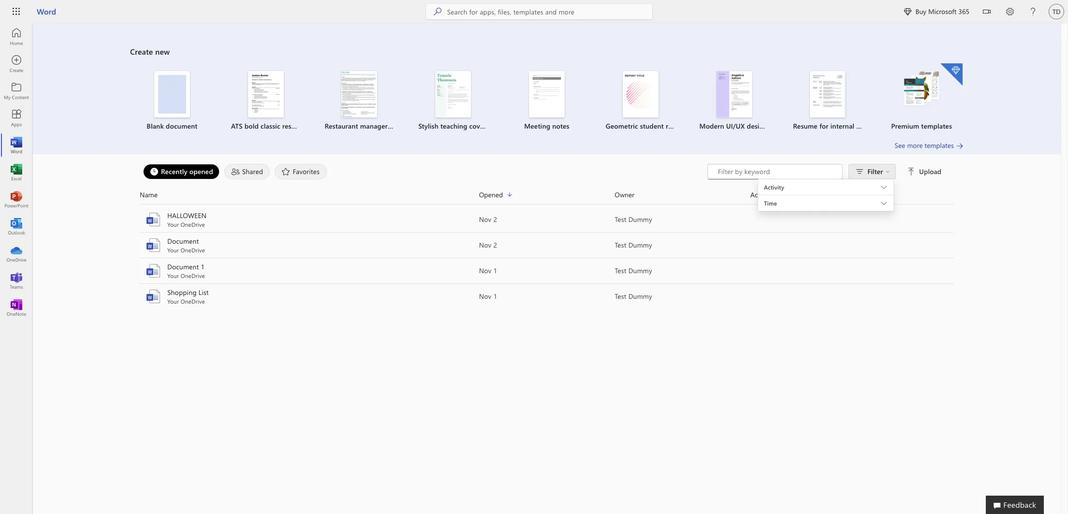Task type: vqa. For each thing, say whether or not it's contained in the screenshot.


Task type: describe. For each thing, give the bounding box(es) containing it.
test for shopping list
[[615, 292, 627, 301]]

word image for halloween
[[146, 212, 161, 227]]

test for document 1
[[615, 266, 627, 275]]

document 1 your onedrive
[[167, 262, 205, 280]]

nov for shopping list
[[479, 292, 492, 301]]


[[886, 170, 890, 174]]

list
[[199, 288, 209, 297]]

modern ui/ux designer cover letter image
[[717, 71, 752, 118]]

halloween
[[167, 211, 207, 220]]

restaurant
[[325, 121, 358, 131]]

ats bold classic resume image
[[248, 71, 284, 118]]

new
[[155, 46, 170, 57]]

premium templates diamond image
[[941, 63, 963, 86]]

restaurant manager resume image
[[342, 71, 378, 118]]

owner button
[[615, 189, 751, 200]]

name shopping list cell
[[140, 288, 479, 305]]

opened
[[479, 190, 503, 199]]

your inside 'document 1 your onedrive'
[[167, 272, 179, 280]]

activity inside "column header"
[[751, 190, 773, 199]]

company
[[857, 121, 885, 131]]

dummy for halloween
[[629, 215, 652, 224]]

displaying 4 out of 9 files. status
[[708, 164, 944, 213]]

nov 1 for shopping list
[[479, 292, 497, 301]]

dummy for shopping list
[[629, 292, 652, 301]]

opened
[[189, 167, 213, 176]]

geometric student report
[[606, 121, 686, 131]]

meeting notes image
[[529, 71, 565, 118]]

shopping list your onedrive
[[167, 288, 209, 305]]

nov for document
[[479, 240, 492, 250]]

test for document
[[615, 240, 627, 250]]

premium templates element
[[881, 63, 963, 131]]

onenote image
[[12, 303, 21, 312]]

cover inside the stylish teaching cover letter element
[[469, 121, 486, 131]]

see more templates
[[895, 141, 954, 150]]

for
[[820, 121, 829, 131]]

ats bold classic resume
[[231, 121, 305, 131]]

list inside create new main content
[[130, 62, 964, 141]]

test dummy for shopping list
[[615, 292, 652, 301]]

student
[[640, 121, 664, 131]]

meeting notes
[[524, 121, 570, 131]]

time
[[764, 199, 777, 207]]

see more templates button
[[895, 141, 964, 150]]

365
[[959, 7, 970, 16]]

recently opened tab
[[141, 164, 222, 179]]

document for your
[[167, 237, 199, 246]]

resume for internal company transfer element
[[787, 71, 911, 131]]

resume for internal company transfer
[[793, 121, 911, 131]]

activity, column 4 of 4 column header
[[751, 189, 954, 200]]

modern ui/ux designer cover letter element
[[693, 71, 812, 131]]

 button
[[976, 0, 999, 25]]

 buy microsoft 365
[[904, 7, 970, 16]]

test dummy for document
[[615, 240, 652, 250]]

tab list inside create new main content
[[141, 164, 708, 179]]

create
[[130, 46, 153, 57]]

shared tab
[[222, 164, 273, 179]]

classic
[[261, 121, 280, 131]]

recently opened
[[161, 167, 213, 176]]

td
[[1053, 8, 1061, 15]]

modern ui/ux designer cover letter
[[700, 121, 812, 131]]

owner
[[615, 190, 635, 199]]

2 letter from the left
[[795, 121, 812, 131]]

your inside the document your onedrive
[[167, 246, 179, 254]]

premium templates
[[892, 121, 952, 131]]

nov 2 for halloween
[[479, 215, 497, 224]]

report
[[666, 121, 686, 131]]

outlook image
[[12, 222, 21, 231]]

teaching
[[441, 121, 468, 131]]

excel image
[[12, 167, 21, 177]]

resume for internal company transfer image
[[810, 71, 846, 118]]

word image for document
[[146, 237, 161, 253]]

row inside create new main content
[[140, 189, 954, 205]]

meeting notes element
[[506, 71, 588, 131]]

onedrive inside the shopping list your onedrive
[[181, 297, 205, 305]]

recently
[[161, 167, 188, 176]]

geometric
[[606, 121, 638, 131]]

test dummy for document 1
[[615, 266, 652, 275]]

create image
[[12, 59, 21, 69]]

1 resume from the left
[[282, 121, 305, 131]]

1 inside 'document 1 your onedrive'
[[201, 262, 205, 271]]

shared element
[[224, 164, 270, 179]]

notes
[[552, 121, 570, 131]]

shopping
[[167, 288, 197, 297]]


[[904, 8, 912, 15]]

none search field inside word banner
[[426, 4, 652, 19]]

resume
[[793, 121, 818, 131]]

geometric student report element
[[600, 71, 686, 131]]

templates inside see more templates button
[[925, 141, 954, 150]]

ats
[[231, 121, 243, 131]]

1 letter from the left
[[488, 121, 505, 131]]

premium
[[892, 121, 920, 131]]

apps image
[[12, 113, 21, 123]]

create new main content
[[33, 23, 1061, 310]]

halloween your onedrive
[[167, 211, 207, 228]]



Task type: locate. For each thing, give the bounding box(es) containing it.
favorites element
[[275, 164, 327, 179]]

1 vertical spatial templates
[[925, 141, 954, 150]]

1 cover from the left
[[469, 121, 486, 131]]

onedrive up list
[[181, 272, 205, 280]]

word image inside name document 1 "cell"
[[146, 263, 161, 279]]


[[983, 8, 991, 15]]

1 vertical spatial word image
[[146, 289, 161, 304]]

test dummy for halloween
[[615, 215, 652, 224]]

1 dummy from the top
[[629, 215, 652, 224]]

1 document from the top
[[167, 237, 199, 246]]

word banner
[[0, 0, 1068, 25]]

1 for list
[[494, 292, 497, 301]]

bold
[[245, 121, 259, 131]]

nov 1 for document 1
[[479, 266, 497, 275]]

filter 
[[868, 167, 890, 176]]

list containing blank document
[[130, 62, 964, 141]]

0 horizontal spatial resume
[[282, 121, 305, 131]]

0 vertical spatial nov 2
[[479, 215, 497, 224]]

geometric student report image
[[623, 71, 659, 118]]

test for halloween
[[615, 215, 627, 224]]

templates inside premium templates element
[[922, 121, 952, 131]]

1 vertical spatial document
[[167, 262, 199, 271]]

cover
[[469, 121, 486, 131], [776, 121, 793, 131]]

3 test from the top
[[615, 266, 627, 275]]

nov for halloween
[[479, 215, 492, 224]]

see
[[895, 141, 906, 150]]

0 vertical spatial templates
[[922, 121, 952, 131]]

resume right classic
[[282, 121, 305, 131]]

restaurant manager resume
[[325, 121, 413, 131]]

4 test dummy from the top
[[615, 292, 652, 301]]

1 vertical spatial nov 2
[[479, 240, 497, 250]]

nov for document 1
[[479, 266, 492, 275]]

3 test dummy from the top
[[615, 266, 652, 275]]

1 nov from the top
[[479, 215, 492, 224]]

None search field
[[426, 4, 652, 19]]

templates right more
[[925, 141, 954, 150]]

0 vertical spatial word image
[[146, 237, 161, 253]]

my content image
[[12, 86, 21, 96]]

2 onedrive from the top
[[181, 246, 205, 254]]

your down halloween
[[167, 221, 179, 228]]

recently opened element
[[143, 164, 219, 179]]

onedrive
[[181, 221, 205, 228], [181, 246, 205, 254], [181, 272, 205, 280], [181, 297, 205, 305]]

document down the document your onedrive
[[167, 262, 199, 271]]

document
[[167, 237, 199, 246], [167, 262, 199, 271]]

1 vertical spatial nov 1
[[479, 292, 497, 301]]

stylish teaching cover letter
[[419, 121, 505, 131]]

1 vertical spatial 2
[[494, 240, 497, 250]]

filter
[[868, 167, 883, 176]]

blank
[[147, 121, 164, 131]]

name document 1 cell
[[140, 262, 479, 280]]

navigation
[[0, 23, 33, 321]]

 upload
[[908, 167, 942, 176]]

onedrive inside the document your onedrive
[[181, 246, 205, 254]]

document down halloween your onedrive
[[167, 237, 199, 246]]

word image inside name document cell
[[146, 237, 161, 253]]

favorites
[[293, 167, 320, 176]]

resume right manager
[[390, 121, 413, 131]]

0 horizontal spatial cover
[[469, 121, 486, 131]]

modern
[[700, 121, 724, 131]]

td button
[[1045, 0, 1068, 23]]

activity inside displaying 4 out of 9 files. status
[[764, 183, 784, 191]]

0 vertical spatial document
[[167, 237, 199, 246]]

word
[[37, 6, 56, 16]]

shared
[[242, 167, 263, 176]]

0 horizontal spatial letter
[[488, 121, 505, 131]]

manager
[[360, 121, 388, 131]]

letter left the for
[[795, 121, 812, 131]]

1 2 from the top
[[494, 215, 497, 224]]

document inside the document your onedrive
[[167, 237, 199, 246]]

1 test dummy from the top
[[615, 215, 652, 224]]

teams image
[[12, 276, 21, 285]]

internal
[[831, 121, 855, 131]]

word image inside name halloween cell
[[146, 212, 161, 227]]

powerpoint image
[[12, 194, 21, 204]]

letter
[[488, 121, 505, 131], [795, 121, 812, 131]]

stylish
[[419, 121, 439, 131]]

1 onedrive from the top
[[181, 221, 205, 228]]

templates
[[922, 121, 952, 131], [925, 141, 954, 150]]

1 word image from the top
[[146, 237, 161, 253]]

1 vertical spatial word image
[[146, 212, 161, 227]]

cover right teaching
[[469, 121, 486, 131]]

more
[[908, 141, 923, 150]]

list
[[130, 62, 964, 141]]

activity
[[764, 183, 784, 191], [751, 190, 773, 199]]

name document cell
[[140, 237, 479, 254]]

4 onedrive from the top
[[181, 297, 205, 305]]

3 nov from the top
[[479, 266, 492, 275]]

1 horizontal spatial cover
[[776, 121, 793, 131]]

ui/ux
[[726, 121, 745, 131]]

2 for halloween
[[494, 215, 497, 224]]

home image
[[12, 32, 21, 42]]

1 nov 2 from the top
[[479, 215, 497, 224]]

document inside 'document 1 your onedrive'
[[167, 262, 199, 271]]

2 nov 2 from the top
[[479, 240, 497, 250]]

your down shopping at the bottom left of page
[[167, 297, 179, 305]]

1 horizontal spatial letter
[[795, 121, 812, 131]]

ats bold classic resume element
[[225, 71, 307, 131]]

1 test from the top
[[615, 215, 627, 224]]

favorites tab
[[273, 164, 329, 179]]

2 nov 1 from the top
[[479, 292, 497, 301]]

2 test dummy from the top
[[615, 240, 652, 250]]

2 for document
[[494, 240, 497, 250]]

2 your from the top
[[167, 246, 179, 254]]

word image left the document your onedrive
[[146, 237, 161, 253]]

onedrive down halloween
[[181, 221, 205, 228]]

designer
[[747, 121, 774, 131]]

0 vertical spatial word image
[[12, 140, 21, 150]]

Search box. Suggestions appear as you type. search field
[[447, 4, 652, 19]]

opened button
[[479, 189, 615, 200]]

name button
[[140, 189, 479, 200]]

blank document
[[147, 121, 198, 131]]

cover inside modern ui/ux designer cover letter element
[[776, 121, 793, 131]]

word image left shopping at the bottom left of page
[[146, 289, 161, 304]]

2 vertical spatial word image
[[146, 263, 161, 279]]

feedback button
[[986, 496, 1044, 514]]

letter left meeting
[[488, 121, 505, 131]]

4 your from the top
[[167, 297, 179, 305]]

test
[[615, 215, 627, 224], [615, 240, 627, 250], [615, 266, 627, 275], [615, 292, 627, 301]]

tab list
[[141, 164, 708, 179]]

nov 1
[[479, 266, 497, 275], [479, 292, 497, 301]]

microsoft
[[929, 7, 957, 16]]

onedrive inside halloween your onedrive
[[181, 221, 205, 228]]

nov
[[479, 215, 492, 224], [479, 240, 492, 250], [479, 266, 492, 275], [479, 292, 492, 301]]

3 your from the top
[[167, 272, 179, 280]]

onedrive inside 'document 1 your onedrive'
[[181, 272, 205, 280]]

word image down name
[[146, 212, 161, 227]]

meeting
[[524, 121, 551, 131]]

row
[[140, 189, 954, 205]]

dummy for document
[[629, 240, 652, 250]]

cover left resume
[[776, 121, 793, 131]]

3 dummy from the top
[[629, 266, 652, 275]]

premium templates image
[[904, 71, 940, 107]]

buy
[[916, 7, 927, 16]]

menu inside displaying 4 out of 9 files. status
[[758, 179, 894, 179]]

word image inside name shopping list cell
[[146, 289, 161, 304]]

4 test from the top
[[615, 292, 627, 301]]

onedrive down list
[[181, 297, 205, 305]]

your
[[167, 221, 179, 228], [167, 246, 179, 254], [167, 272, 179, 280], [167, 297, 179, 305]]

3 onedrive from the top
[[181, 272, 205, 280]]

2 dummy from the top
[[629, 240, 652, 250]]

word image up excel image
[[12, 140, 21, 150]]

dummy
[[629, 215, 652, 224], [629, 240, 652, 250], [629, 266, 652, 275], [629, 292, 652, 301]]

2 2 from the top
[[494, 240, 497, 250]]

document your onedrive
[[167, 237, 205, 254]]

1 for 1
[[494, 266, 497, 275]]

4 nov from the top
[[479, 292, 492, 301]]

word image
[[12, 140, 21, 150], [146, 212, 161, 227], [146, 263, 161, 279]]

2 word image from the top
[[146, 289, 161, 304]]

document for 1
[[167, 262, 199, 271]]


[[908, 168, 916, 176]]

1 horizontal spatial resume
[[390, 121, 413, 131]]

stylish teaching cover letter element
[[412, 71, 505, 131]]

nov 2
[[479, 215, 497, 224], [479, 240, 497, 250]]

activity up time
[[751, 190, 773, 199]]

2
[[494, 215, 497, 224], [494, 240, 497, 250]]

dummy for document 1
[[629, 266, 652, 275]]

document
[[166, 121, 198, 131]]

your inside halloween your onedrive
[[167, 221, 179, 228]]

4 dummy from the top
[[629, 292, 652, 301]]

upload
[[920, 167, 942, 176]]

2 document from the top
[[167, 262, 199, 271]]

row containing name
[[140, 189, 954, 205]]

2 cover from the left
[[776, 121, 793, 131]]

2 nov from the top
[[479, 240, 492, 250]]

your up shopping at the bottom left of page
[[167, 272, 179, 280]]

activity down "filter by keyword" text box
[[764, 183, 784, 191]]

nov 2 for document
[[479, 240, 497, 250]]

2 resume from the left
[[390, 121, 413, 131]]

0 vertical spatial nov 1
[[479, 266, 497, 275]]

resume
[[282, 121, 305, 131], [390, 121, 413, 131]]

word image for document
[[146, 263, 161, 279]]

your inside the shopping list your onedrive
[[167, 297, 179, 305]]

templates up see more templates button
[[922, 121, 952, 131]]

test dummy
[[615, 215, 652, 224], [615, 240, 652, 250], [615, 266, 652, 275], [615, 292, 652, 301]]

feedback
[[1004, 500, 1037, 510]]

word image for shopping
[[146, 289, 161, 304]]

0 vertical spatial 2
[[494, 215, 497, 224]]

menu
[[758, 179, 894, 179]]

blank document element
[[131, 71, 213, 131]]

word image left 'document 1 your onedrive'
[[146, 263, 161, 279]]

tab list containing recently opened
[[141, 164, 708, 179]]

1 nov 1 from the top
[[479, 266, 497, 275]]

stylish teaching cover letter image
[[435, 71, 471, 118]]

transfer
[[887, 121, 911, 131]]

1
[[201, 262, 205, 271], [494, 266, 497, 275], [494, 292, 497, 301]]

create new
[[130, 46, 170, 57]]

1 your from the top
[[167, 221, 179, 228]]

restaurant manager resume element
[[319, 71, 413, 131]]

name
[[140, 190, 158, 199]]

onedrive up 'document 1 your onedrive'
[[181, 246, 205, 254]]

your up 'document 1 your onedrive'
[[167, 246, 179, 254]]

2 test from the top
[[615, 240, 627, 250]]

name halloween cell
[[140, 211, 479, 228]]

Filter by keyword text field
[[717, 167, 838, 177]]

word image
[[146, 237, 161, 253], [146, 289, 161, 304]]

onedrive image
[[12, 249, 21, 258]]



